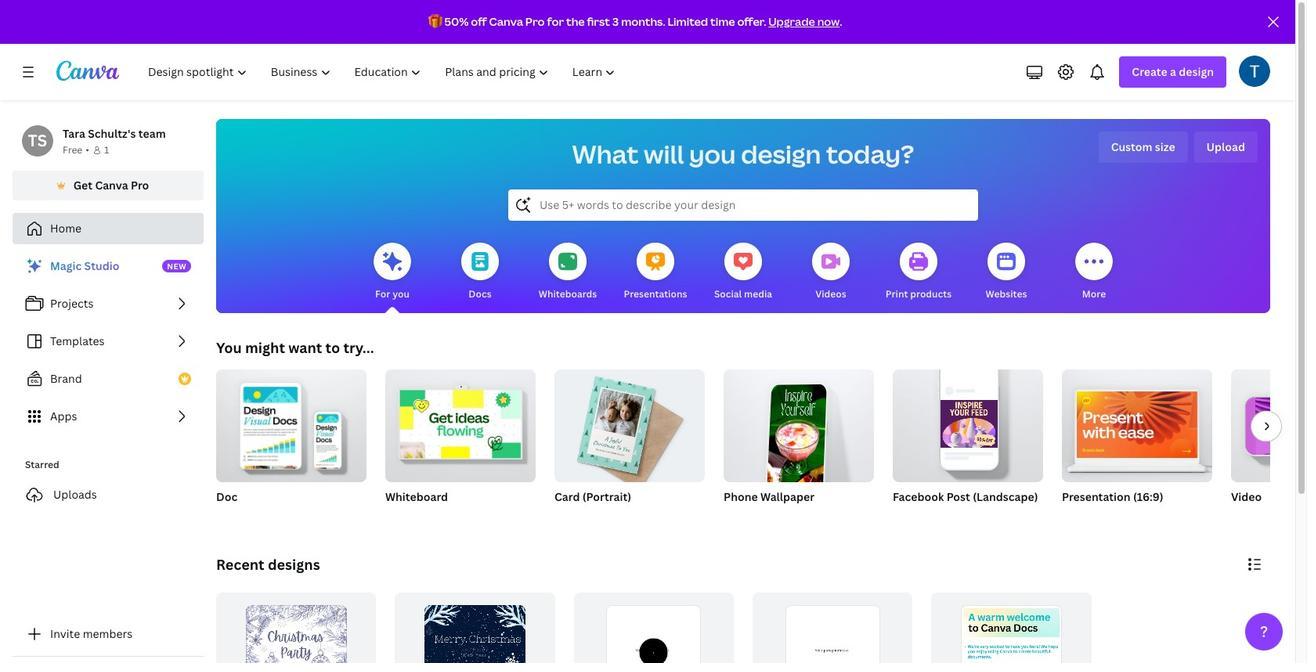 Task type: describe. For each thing, give the bounding box(es) containing it.
3
[[613, 14, 619, 29]]

canva inside button
[[95, 178, 128, 193]]

doc group
[[216, 364, 367, 525]]

pro inside get canva pro button
[[131, 178, 149, 193]]

projects link
[[13, 288, 204, 320]]

print products button
[[886, 232, 952, 313]]

create a design
[[1132, 64, 1214, 79]]

try...
[[343, 338, 374, 357]]

limited
[[668, 14, 708, 29]]

wallpaper
[[761, 490, 815, 505]]

print
[[886, 288, 908, 301]]

invite members button
[[13, 619, 204, 650]]

card (portrait) group
[[555, 364, 705, 525]]

for you button
[[374, 232, 411, 313]]

50%
[[445, 14, 469, 29]]

.
[[840, 14, 843, 29]]

whiteboard
[[385, 490, 448, 505]]

upgrade now button
[[769, 14, 840, 29]]

social
[[714, 288, 742, 301]]

post
[[947, 490, 971, 505]]

whiteboards
[[539, 288, 597, 301]]

(landscape)
[[973, 490, 1039, 505]]

tara schultz's team image
[[22, 125, 53, 157]]

for
[[375, 288, 390, 301]]

magic studio
[[50, 259, 119, 273]]

video
[[1232, 490, 1262, 505]]

group for phone wallpaper
[[724, 364, 874, 492]]

phone wallpaper
[[724, 490, 815, 505]]

months.
[[621, 14, 666, 29]]

0 vertical spatial pro
[[526, 14, 545, 29]]

home
[[50, 221, 82, 236]]

facebook post (landscape)
[[893, 490, 1039, 505]]

video group
[[1232, 370, 1308, 525]]

0 vertical spatial you
[[689, 137, 736, 171]]

the
[[566, 14, 585, 29]]

facebook
[[893, 490, 944, 505]]

invite
[[50, 627, 80, 642]]

facebook post (landscape) group
[[893, 364, 1044, 525]]

docs
[[469, 288, 492, 301]]

projects
[[50, 296, 94, 311]]

1920 × 1080 px button
[[1232, 509, 1308, 525]]

group for card (portrait)
[[555, 364, 705, 483]]

websites button
[[986, 232, 1028, 313]]

now
[[818, 14, 840, 29]]

tara schultz image
[[1239, 56, 1271, 87]]

custom
[[1111, 139, 1153, 154]]

home link
[[13, 213, 204, 244]]

schultz's
[[88, 126, 136, 141]]

custom size button
[[1099, 132, 1188, 163]]

group for video
[[1232, 370, 1308, 483]]

size
[[1156, 139, 1176, 154]]

(portrait)
[[583, 490, 632, 505]]

1920
[[1232, 510, 1254, 523]]

uploads button
[[13, 479, 204, 511]]

get canva pro
[[73, 178, 149, 193]]

tara
[[63, 126, 85, 141]]

more button
[[1076, 232, 1113, 313]]

to
[[325, 338, 340, 357]]

docs button
[[461, 232, 499, 313]]

presentation (16:9) group
[[1062, 364, 1213, 525]]

🎁 50% off canva pro for the first 3 months. limited time offer. upgrade now .
[[428, 14, 843, 29]]

apps link
[[13, 401, 204, 432]]

media
[[744, 288, 773, 301]]

×
[[1256, 510, 1261, 523]]

custom size
[[1111, 139, 1176, 154]]

presentations button
[[624, 232, 688, 313]]

🎁
[[428, 14, 442, 29]]

•
[[86, 143, 89, 157]]

get canva pro button
[[13, 171, 204, 201]]

px
[[1289, 510, 1300, 523]]

video 1920 × 1080 px
[[1232, 490, 1300, 523]]

more
[[1083, 288, 1106, 301]]

what
[[572, 137, 639, 171]]



Task type: locate. For each thing, give the bounding box(es) containing it.
recent designs
[[216, 555, 320, 574]]

free •
[[63, 143, 89, 157]]

you right the will
[[689, 137, 736, 171]]

uploads
[[53, 487, 97, 502]]

group for doc
[[216, 364, 367, 483]]

members
[[83, 627, 133, 642]]

you
[[216, 338, 242, 357]]

want
[[288, 338, 322, 357]]

0 horizontal spatial canva
[[95, 178, 128, 193]]

get
[[73, 178, 92, 193]]

templates link
[[13, 326, 204, 357]]

new
[[167, 261, 187, 272]]

design inside create a design dropdown button
[[1179, 64, 1214, 79]]

upload button
[[1194, 132, 1258, 163]]

design
[[1179, 64, 1214, 79], [741, 137, 821, 171]]

0 horizontal spatial design
[[741, 137, 821, 171]]

free
[[63, 143, 82, 157]]

presentation (16:9)
[[1062, 490, 1164, 505]]

designs
[[268, 555, 320, 574]]

list
[[13, 251, 204, 432]]

create a design button
[[1120, 56, 1227, 88]]

(16:9)
[[1134, 490, 1164, 505]]

magic
[[50, 259, 82, 273]]

0 vertical spatial design
[[1179, 64, 1214, 79]]

canva right off
[[489, 14, 523, 29]]

upload
[[1207, 139, 1246, 154]]

templates
[[50, 334, 105, 349]]

upgrade
[[769, 14, 815, 29]]

0 vertical spatial canva
[[489, 14, 523, 29]]

top level navigation element
[[138, 56, 629, 88]]

tara schultz's team element
[[22, 125, 53, 157]]

first
[[587, 14, 610, 29]]

brand link
[[13, 364, 204, 395]]

doc
[[216, 490, 238, 505]]

card
[[555, 490, 580, 505]]

offer.
[[738, 14, 766, 29]]

design right a
[[1179, 64, 1214, 79]]

group for presentation (16:9)
[[1062, 364, 1213, 483]]

canva
[[489, 14, 523, 29], [95, 178, 128, 193]]

card (portrait)
[[555, 490, 632, 505]]

0 horizontal spatial you
[[393, 288, 410, 301]]

design up search search field
[[741, 137, 821, 171]]

print products
[[886, 288, 952, 301]]

brand
[[50, 371, 82, 386]]

for you
[[375, 288, 410, 301]]

1 horizontal spatial canva
[[489, 14, 523, 29]]

None search field
[[508, 190, 979, 221]]

canva right get
[[95, 178, 128, 193]]

videos button
[[812, 232, 850, 313]]

group
[[216, 364, 367, 483], [385, 364, 536, 483], [555, 364, 705, 483], [724, 364, 874, 492], [893, 364, 1044, 483], [1062, 364, 1213, 483], [1232, 370, 1308, 483]]

whiteboard group
[[385, 364, 536, 525]]

studio
[[84, 259, 119, 273]]

social media
[[714, 288, 773, 301]]

create
[[1132, 64, 1168, 79]]

1 horizontal spatial pro
[[526, 14, 545, 29]]

presentations
[[624, 288, 688, 301]]

invite members
[[50, 627, 133, 642]]

1 vertical spatial design
[[741, 137, 821, 171]]

videos
[[816, 288, 847, 301]]

1 vertical spatial canva
[[95, 178, 128, 193]]

1
[[104, 143, 109, 157]]

team
[[139, 126, 166, 141]]

presentation
[[1062, 490, 1131, 505]]

a
[[1171, 64, 1177, 79]]

1 horizontal spatial design
[[1179, 64, 1214, 79]]

Search search field
[[540, 190, 947, 220]]

phone wallpaper group
[[724, 364, 874, 525]]

you inside for you button
[[393, 288, 410, 301]]

pro down 'team'
[[131, 178, 149, 193]]

phone
[[724, 490, 758, 505]]

apps
[[50, 409, 77, 424]]

list containing magic studio
[[13, 251, 204, 432]]

you right for
[[393, 288, 410, 301]]

recent
[[216, 555, 265, 574]]

might
[[245, 338, 285, 357]]

1 vertical spatial you
[[393, 288, 410, 301]]

1 vertical spatial pro
[[131, 178, 149, 193]]

pro
[[526, 14, 545, 29], [131, 178, 149, 193]]

starred
[[25, 458, 59, 472]]

whiteboards button
[[539, 232, 597, 313]]

tara schultz's team
[[63, 126, 166, 141]]

1 horizontal spatial you
[[689, 137, 736, 171]]

for
[[547, 14, 564, 29]]

you might want to try...
[[216, 338, 374, 357]]

products
[[911, 288, 952, 301]]

uploads link
[[13, 479, 204, 511]]

what will you design today?
[[572, 137, 915, 171]]

today?
[[826, 137, 915, 171]]

1080
[[1263, 510, 1287, 523]]

websites
[[986, 288, 1028, 301]]

pro left for
[[526, 14, 545, 29]]

0 horizontal spatial pro
[[131, 178, 149, 193]]

social media button
[[714, 232, 773, 313]]



Task type: vqa. For each thing, say whether or not it's contained in the screenshot.
Home
yes



